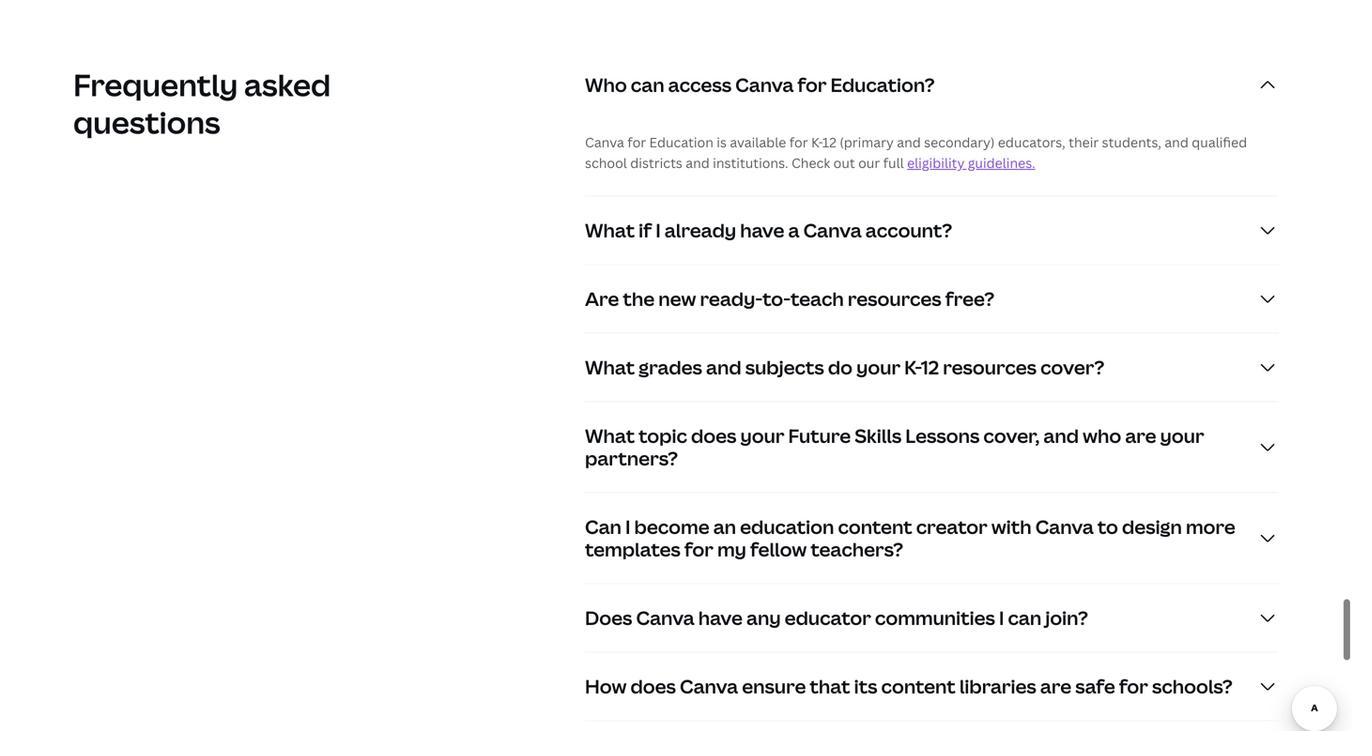 Task type: locate. For each thing, give the bounding box(es) containing it.
1 vertical spatial does
[[631, 674, 676, 700]]

eligibility guidelines.
[[907, 154, 1036, 172]]

resources down free?
[[943, 355, 1037, 380]]

resources inside "dropdown button"
[[848, 286, 942, 312]]

who
[[1083, 423, 1122, 449]]

i right if
[[656, 218, 661, 243]]

institutions.
[[713, 154, 789, 172]]

what for what if i already have a canva account?
[[585, 218, 635, 243]]

can
[[585, 514, 622, 540]]

0 vertical spatial have
[[740, 218, 785, 243]]

1 horizontal spatial are
[[1126, 423, 1157, 449]]

1 vertical spatial i
[[626, 514, 631, 540]]

your right do
[[857, 355, 901, 380]]

does
[[691, 423, 737, 449], [631, 674, 676, 700]]

12 down are the new ready-to-teach resources free? "dropdown button"
[[921, 355, 939, 380]]

1 horizontal spatial 12
[[921, 355, 939, 380]]

1 vertical spatial have
[[699, 605, 743, 631]]

my
[[718, 537, 747, 563]]

content left creator on the bottom right of page
[[838, 514, 913, 540]]

what inside what if i already have a canva account? dropdown button
[[585, 218, 635, 243]]

12 inside dropdown button
[[921, 355, 939, 380]]

1 what from the top
[[585, 218, 635, 243]]

2 horizontal spatial your
[[1161, 423, 1205, 449]]

2 vertical spatial i
[[999, 605, 1005, 631]]

what grades and subjects do your k-12 resources cover? button
[[585, 334, 1279, 402]]

does right topic
[[691, 423, 737, 449]]

eligibility
[[907, 154, 965, 172]]

lessons
[[906, 423, 980, 449]]

0 vertical spatial resources
[[848, 286, 942, 312]]

secondary)
[[924, 133, 995, 151]]

0 horizontal spatial 12
[[823, 133, 837, 151]]

0 horizontal spatial resources
[[848, 286, 942, 312]]

for left my
[[685, 537, 714, 563]]

resources
[[848, 286, 942, 312], [943, 355, 1037, 380]]

2 what from the top
[[585, 355, 635, 380]]

k- for for
[[812, 133, 823, 151]]

1 vertical spatial content
[[882, 674, 956, 700]]

i
[[656, 218, 661, 243], [626, 514, 631, 540], [999, 605, 1005, 631]]

what inside what grades and subjects do your k-12 resources cover? dropdown button
[[585, 355, 635, 380]]

can i become an education content creator with canva to design more templates for my fellow teachers?
[[585, 514, 1236, 563]]

for
[[798, 72, 827, 98], [628, 133, 646, 151], [790, 133, 808, 151], [685, 537, 714, 563], [1120, 674, 1149, 700]]

have left a
[[740, 218, 785, 243]]

your left future
[[741, 423, 785, 449]]

have
[[740, 218, 785, 243], [699, 605, 743, 631]]

what grades and subjects do your k-12 resources cover?
[[585, 355, 1105, 380]]

0 vertical spatial are
[[1126, 423, 1157, 449]]

teach
[[791, 286, 844, 312]]

i right the "can"
[[626, 514, 631, 540]]

0 vertical spatial 12
[[823, 133, 837, 151]]

k- inside dropdown button
[[905, 355, 921, 380]]

for left education?
[[798, 72, 827, 98]]

the
[[623, 286, 655, 312]]

what left "grades"
[[585, 355, 635, 380]]

with
[[992, 514, 1032, 540]]

i left join? on the right of page
[[999, 605, 1005, 631]]

0 vertical spatial can
[[631, 72, 665, 98]]

are
[[585, 286, 619, 312]]

how does canva ensure that its content libraries are safe for schools? button
[[585, 653, 1279, 721]]

to
[[1098, 514, 1119, 540]]

future
[[789, 423, 851, 449]]

what left if
[[585, 218, 635, 243]]

1 vertical spatial k-
[[905, 355, 921, 380]]

0 vertical spatial i
[[656, 218, 661, 243]]

is
[[717, 133, 727, 151]]

canva left to
[[1036, 514, 1094, 540]]

does inside how does canva ensure that its content libraries are safe for schools? dropdown button
[[631, 674, 676, 700]]

2 horizontal spatial i
[[999, 605, 1005, 631]]

0 vertical spatial does
[[691, 423, 737, 449]]

0 horizontal spatial k-
[[812, 133, 823, 151]]

3 what from the top
[[585, 423, 635, 449]]

and
[[897, 133, 921, 151], [1165, 133, 1189, 151], [686, 154, 710, 172], [706, 355, 742, 380], [1044, 423, 1079, 449]]

are left safe
[[1041, 674, 1072, 700]]

content right its
[[882, 674, 956, 700]]

1 vertical spatial what
[[585, 355, 635, 380]]

12
[[823, 133, 837, 151], [921, 355, 939, 380]]

0 horizontal spatial your
[[741, 423, 785, 449]]

skills
[[855, 423, 902, 449]]

can right who
[[631, 72, 665, 98]]

12 inside canva for education is available for k-12 (primary and secondary) educators, their students, and qualified school districts and institutions. check out our full
[[823, 133, 837, 151]]

can
[[631, 72, 665, 98], [1008, 605, 1042, 631]]

out
[[834, 154, 855, 172]]

and inside what topic does your future skills lessons cover, and who are your partners?
[[1044, 423, 1079, 449]]

how does canva ensure that its content libraries are safe for schools?
[[585, 674, 1233, 700]]

your
[[857, 355, 901, 380], [741, 423, 785, 449], [1161, 423, 1205, 449]]

1 vertical spatial resources
[[943, 355, 1037, 380]]

our
[[859, 154, 880, 172]]

12 up out at right
[[823, 133, 837, 151]]

how
[[585, 674, 627, 700]]

any
[[747, 605, 781, 631]]

that
[[810, 674, 851, 700]]

ready-
[[700, 286, 763, 312]]

what if i already have a canva account? button
[[585, 197, 1279, 264]]

already
[[665, 218, 737, 243]]

1 horizontal spatial k-
[[905, 355, 921, 380]]

what
[[585, 218, 635, 243], [585, 355, 635, 380], [585, 423, 635, 449]]

can left join? on the right of page
[[1008, 605, 1042, 631]]

are
[[1126, 423, 1157, 449], [1041, 674, 1072, 700]]

0 horizontal spatial i
[[626, 514, 631, 540]]

schools?
[[1153, 674, 1233, 700]]

canva up school
[[585, 133, 625, 151]]

are right who
[[1126, 423, 1157, 449]]

educator
[[785, 605, 872, 631]]

does right how
[[631, 674, 676, 700]]

are the new ready-to-teach resources free?
[[585, 286, 995, 312]]

can i become an education content creator with canva to design more templates for my fellow teachers? button
[[585, 494, 1279, 584]]

teachers?
[[811, 537, 904, 563]]

1 horizontal spatial resources
[[943, 355, 1037, 380]]

libraries
[[960, 674, 1037, 700]]

what left topic
[[585, 423, 635, 449]]

(primary
[[840, 133, 894, 151]]

who can access canva for education?
[[585, 72, 935, 98]]

questions
[[73, 102, 220, 143]]

education
[[740, 514, 834, 540]]

content
[[838, 514, 913, 540], [882, 674, 956, 700]]

0 vertical spatial k-
[[812, 133, 823, 151]]

subjects
[[746, 355, 825, 380]]

have left any
[[699, 605, 743, 631]]

an
[[714, 514, 736, 540]]

2 vertical spatial what
[[585, 423, 635, 449]]

does inside what topic does your future skills lessons cover, and who are your partners?
[[691, 423, 737, 449]]

1 vertical spatial are
[[1041, 674, 1072, 700]]

what inside what topic does your future skills lessons cover, and who are your partners?
[[585, 423, 635, 449]]

0 horizontal spatial does
[[631, 674, 676, 700]]

1 vertical spatial 12
[[921, 355, 939, 380]]

k- inside canva for education is available for k-12 (primary and secondary) educators, their students, and qualified school districts and institutions. check out our full
[[812, 133, 823, 151]]

and left the qualified
[[1165, 133, 1189, 151]]

0 vertical spatial what
[[585, 218, 635, 243]]

join?
[[1046, 605, 1089, 631]]

your right who
[[1161, 423, 1205, 449]]

k- down are the new ready-to-teach resources free? "dropdown button"
[[905, 355, 921, 380]]

resources down account?
[[848, 286, 942, 312]]

creator
[[917, 514, 988, 540]]

1 horizontal spatial does
[[691, 423, 737, 449]]

canva up available
[[736, 72, 794, 98]]

k-
[[812, 133, 823, 151], [905, 355, 921, 380]]

1 horizontal spatial can
[[1008, 605, 1042, 631]]

for inside can i become an education content creator with canva to design more templates for my fellow teachers?
[[685, 537, 714, 563]]

and left who
[[1044, 423, 1079, 449]]

0 vertical spatial content
[[838, 514, 913, 540]]

what topic does your future skills lessons cover, and who are your partners? button
[[585, 403, 1279, 493]]

k- up check
[[812, 133, 823, 151]]

who can access canva for education? button
[[585, 51, 1279, 119]]

more
[[1186, 514, 1236, 540]]

1 vertical spatial can
[[1008, 605, 1042, 631]]

k- for your
[[905, 355, 921, 380]]



Task type: describe. For each thing, give the bounding box(es) containing it.
and up full
[[897, 133, 921, 151]]

what topic does your future skills lessons cover, and who are your partners?
[[585, 423, 1205, 472]]

its
[[854, 674, 878, 700]]

cover?
[[1041, 355, 1105, 380]]

canva for education is available for k-12 (primary and secondary) educators, their students, and qualified school districts and institutions. check out our full
[[585, 133, 1248, 172]]

content inside can i become an education content creator with canva to design more templates for my fellow teachers?
[[838, 514, 913, 540]]

does
[[585, 605, 633, 631]]

canva left ensure
[[680, 674, 738, 700]]

their
[[1069, 133, 1099, 151]]

to-
[[763, 286, 791, 312]]

0 horizontal spatial can
[[631, 72, 665, 98]]

who
[[585, 72, 627, 98]]

does canva have any educator communities i can join? button
[[585, 585, 1279, 652]]

eligibility guidelines. link
[[907, 154, 1036, 172]]

for up districts
[[628, 133, 646, 151]]

for up check
[[790, 133, 808, 151]]

guidelines.
[[968, 154, 1036, 172]]

what for what topic does your future skills lessons cover, and who are your partners?
[[585, 423, 635, 449]]

students,
[[1102, 133, 1162, 151]]

qualified
[[1192, 133, 1248, 151]]

do
[[828, 355, 853, 380]]

if
[[639, 218, 652, 243]]

canva inside can i become an education content creator with canva to design more templates for my fellow teachers?
[[1036, 514, 1094, 540]]

0 horizontal spatial are
[[1041, 674, 1072, 700]]

and down education
[[686, 154, 710, 172]]

12 for (primary
[[823, 133, 837, 151]]

safe
[[1076, 674, 1116, 700]]

and right "grades"
[[706, 355, 742, 380]]

ensure
[[742, 674, 806, 700]]

a
[[789, 218, 800, 243]]

are the new ready-to-teach resources free? button
[[585, 265, 1279, 333]]

account?
[[866, 218, 953, 243]]

12 for resources
[[921, 355, 939, 380]]

canva right does
[[636, 605, 695, 631]]

1 horizontal spatial i
[[656, 218, 661, 243]]

full
[[884, 154, 904, 172]]

grades
[[639, 355, 703, 380]]

educators,
[[998, 133, 1066, 151]]

for right safe
[[1120, 674, 1149, 700]]

topic
[[639, 423, 687, 449]]

frequently
[[73, 64, 238, 105]]

fellow
[[751, 537, 807, 563]]

access
[[668, 72, 732, 98]]

what for what grades and subjects do your k-12 resources cover?
[[585, 355, 635, 380]]

education?
[[831, 72, 935, 98]]

new
[[659, 286, 696, 312]]

canva inside canva for education is available for k-12 (primary and secondary) educators, their students, and qualified school districts and institutions. check out our full
[[585, 133, 625, 151]]

1 horizontal spatial your
[[857, 355, 901, 380]]

what if i already have a canva account?
[[585, 218, 953, 243]]

canva right a
[[804, 218, 862, 243]]

asked
[[244, 64, 331, 105]]

check
[[792, 154, 831, 172]]

districts
[[631, 154, 683, 172]]

partners?
[[585, 446, 678, 472]]

does canva have any educator communities i can join?
[[585, 605, 1089, 631]]

available
[[730, 133, 787, 151]]

are inside what topic does your future skills lessons cover, and who are your partners?
[[1126, 423, 1157, 449]]

frequently asked questions
[[73, 64, 331, 143]]

free?
[[946, 286, 995, 312]]

templates
[[585, 537, 681, 563]]

school
[[585, 154, 627, 172]]

i inside can i become an education content creator with canva to design more templates for my fellow teachers?
[[626, 514, 631, 540]]

design
[[1122, 514, 1182, 540]]

resources inside dropdown button
[[943, 355, 1037, 380]]

education
[[650, 133, 714, 151]]

cover,
[[984, 423, 1040, 449]]

become
[[635, 514, 710, 540]]

communities
[[875, 605, 996, 631]]



Task type: vqa. For each thing, say whether or not it's contained in the screenshot.
the Canva in the the Does Canva have any educator communities I can join? dropdown button
yes



